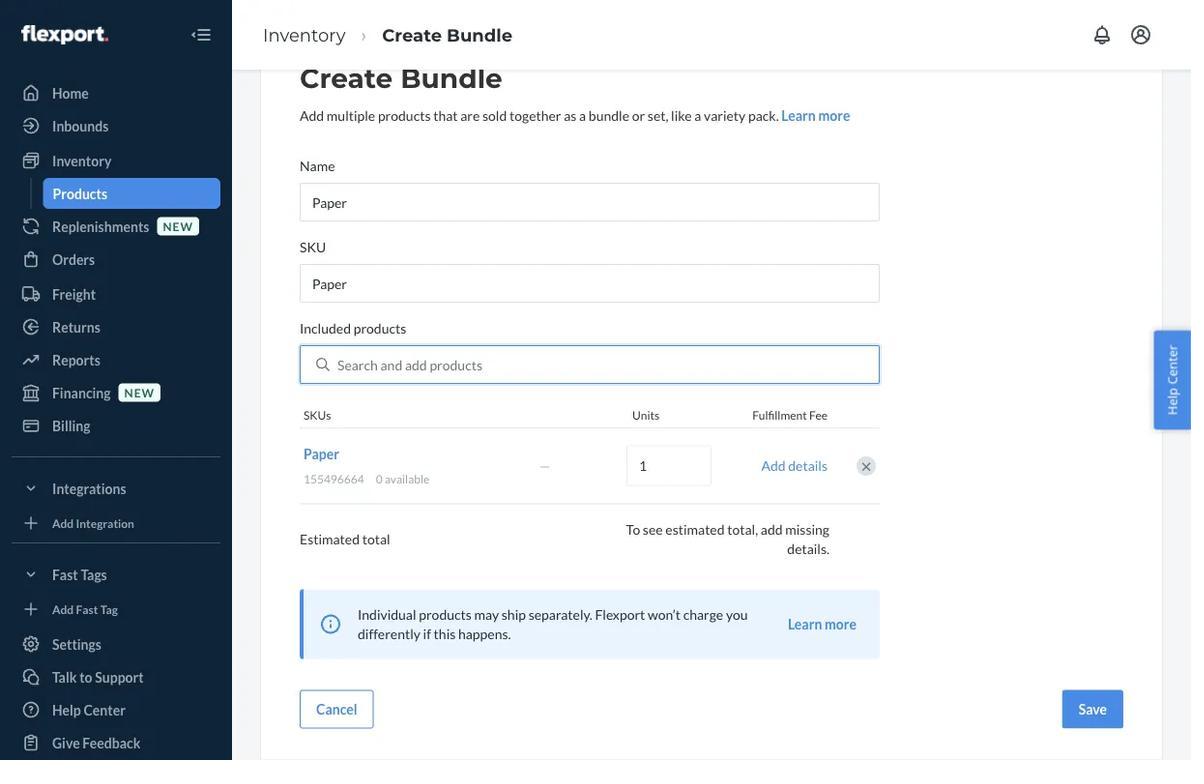 Task type: locate. For each thing, give the bounding box(es) containing it.
learn more button down details.
[[788, 615, 857, 634]]

set,
[[648, 107, 669, 124]]

1 vertical spatial help
[[52, 702, 81, 718]]

help
[[1164, 388, 1182, 415], [52, 702, 81, 718]]

bundle
[[447, 24, 513, 45], [401, 62, 503, 95]]

integrations button
[[12, 473, 221, 504]]

add left multiple at the top left
[[300, 107, 324, 124]]

individual
[[358, 607, 417, 623]]

inventory inside the breadcrumbs navigation
[[263, 24, 346, 45]]

orders
[[52, 251, 95, 268]]

a
[[580, 107, 586, 124], [695, 107, 702, 124]]

0 vertical spatial new
[[163, 219, 193, 233]]

None text field
[[300, 183, 880, 222]]

0 horizontal spatial help center
[[52, 702, 126, 718]]

1 horizontal spatial a
[[695, 107, 702, 124]]

inbounds
[[52, 118, 109, 134]]

0 vertical spatial create bundle
[[382, 24, 513, 45]]

1 vertical spatial center
[[84, 702, 126, 718]]

new for financing
[[124, 385, 155, 400]]

more inside button
[[825, 617, 857, 633]]

give
[[52, 735, 80, 751]]

new down the products link
[[163, 219, 193, 233]]

add
[[300, 107, 324, 124], [762, 458, 786, 475], [52, 516, 74, 530], [52, 602, 74, 616]]

1 horizontal spatial add
[[761, 522, 783, 538]]

create
[[382, 24, 442, 45], [300, 62, 393, 95]]

open notifications image
[[1091, 23, 1115, 46]]

0 horizontal spatial new
[[124, 385, 155, 400]]

add integration link
[[12, 512, 221, 535]]

billing
[[52, 417, 90, 434]]

0 vertical spatial inventory link
[[263, 24, 346, 45]]

missing
[[786, 522, 830, 538]]

or
[[632, 107, 645, 124]]

sku
[[300, 239, 326, 255]]

row
[[300, 428, 880, 504]]

learn more
[[788, 617, 857, 633]]

1 horizontal spatial new
[[163, 219, 193, 233]]

learn more button
[[782, 106, 851, 125], [788, 615, 857, 634]]

inventory
[[263, 24, 346, 45], [52, 152, 112, 169]]

tags
[[81, 566, 107, 583]]

inventory link up multiple at the top left
[[263, 24, 346, 45]]

help inside button
[[1164, 388, 1182, 415]]

if
[[423, 626, 431, 643]]

bundle inside the breadcrumbs navigation
[[447, 24, 513, 45]]

help center
[[1164, 345, 1182, 415], [52, 702, 126, 718]]

more right pack.
[[819, 107, 851, 124]]

paper
[[304, 446, 339, 463]]

create up that
[[382, 24, 442, 45]]

0 vertical spatial inventory
[[263, 24, 346, 45]]

0 vertical spatial fast
[[52, 566, 78, 583]]

1 horizontal spatial help center
[[1164, 345, 1182, 415]]

more down details.
[[825, 617, 857, 633]]

multiple
[[327, 107, 376, 124]]

fulfillment fee
[[753, 409, 828, 423]]

1 vertical spatial new
[[124, 385, 155, 400]]

1 vertical spatial add
[[761, 522, 783, 538]]

learn more button right pack.
[[782, 106, 851, 125]]

inventory up products
[[52, 152, 112, 169]]

billing link
[[12, 410, 221, 441]]

individual products may ship separately. flexport won't charge you differently if this happens.
[[358, 607, 748, 643]]

row containing paper
[[300, 428, 880, 504]]

0 vertical spatial help
[[1164, 388, 1182, 415]]

fulfillment
[[753, 409, 808, 423]]

returns
[[52, 319, 100, 335]]

help center inside button
[[1164, 345, 1182, 415]]

0 horizontal spatial help
[[52, 702, 81, 718]]

bundle up that
[[401, 62, 503, 95]]

add right total,
[[761, 522, 783, 538]]

products left that
[[378, 107, 431, 124]]

fast left tags
[[52, 566, 78, 583]]

inventory up multiple at the top left
[[263, 24, 346, 45]]

financing
[[52, 385, 111, 401]]

name
[[300, 158, 335, 174]]

0 vertical spatial help center
[[1164, 345, 1182, 415]]

create bundle
[[382, 24, 513, 45], [300, 62, 503, 95]]

replenishments
[[52, 218, 149, 235]]

products up and on the left
[[354, 320, 407, 337]]

add inside row
[[762, 458, 786, 475]]

add
[[405, 357, 427, 373], [761, 522, 783, 538]]

new down reports "link"
[[124, 385, 155, 400]]

0 vertical spatial more
[[819, 107, 851, 124]]

learn right pack.
[[782, 107, 816, 124]]

0 horizontal spatial a
[[580, 107, 586, 124]]

1 horizontal spatial center
[[1164, 345, 1182, 385]]

0 vertical spatial create
[[382, 24, 442, 45]]

support
[[95, 669, 144, 685]]

inventory link down inbounds link
[[12, 145, 221, 176]]

won't
[[648, 607, 681, 623]]

inventory link
[[263, 24, 346, 45], [12, 145, 221, 176]]

1 vertical spatial learn more button
[[788, 615, 857, 634]]

flexport
[[595, 607, 646, 623]]

learn right you
[[788, 617, 823, 633]]

0 vertical spatial center
[[1164, 345, 1182, 385]]

orders link
[[12, 244, 221, 275]]

0 vertical spatial learn more button
[[782, 106, 851, 125]]

1 horizontal spatial inventory link
[[263, 24, 346, 45]]

cancel button
[[300, 691, 374, 729]]

add left integration
[[52, 516, 74, 530]]

0 vertical spatial bundle
[[447, 24, 513, 45]]

0 horizontal spatial center
[[84, 702, 126, 718]]

settings
[[52, 636, 102, 653]]

details.
[[788, 541, 830, 558]]

a right like
[[695, 107, 702, 124]]

0 horizontal spatial inventory link
[[12, 145, 221, 176]]

add up settings
[[52, 602, 74, 616]]

fast
[[52, 566, 78, 583], [76, 602, 98, 616]]

products
[[53, 185, 107, 202]]

—
[[540, 458, 551, 475]]

talk to support
[[52, 669, 144, 685]]

1 vertical spatial inventory link
[[12, 145, 221, 176]]

1 vertical spatial inventory
[[52, 152, 112, 169]]

bundle up the 'are'
[[447, 24, 513, 45]]

0 horizontal spatial add
[[405, 357, 427, 373]]

create bundle link
[[382, 24, 513, 45]]

add for add fast tag
[[52, 602, 74, 616]]

and
[[381, 357, 403, 373]]

1 vertical spatial help center
[[52, 702, 126, 718]]

create inside the breadcrumbs navigation
[[382, 24, 442, 45]]

products right and on the left
[[430, 357, 483, 373]]

1 vertical spatial create bundle
[[300, 62, 503, 95]]

0 horizontal spatial inventory
[[52, 152, 112, 169]]

add left details
[[762, 458, 786, 475]]

create up multiple at the top left
[[300, 62, 393, 95]]

1 vertical spatial create
[[300, 62, 393, 95]]

1 vertical spatial learn
[[788, 617, 823, 633]]

1 a from the left
[[580, 107, 586, 124]]

fast left tag on the left of page
[[76, 602, 98, 616]]

1 horizontal spatial help
[[1164, 388, 1182, 415]]

differently
[[358, 626, 421, 643]]

search image
[[316, 358, 330, 372]]

together
[[510, 107, 562, 124]]

see
[[643, 522, 663, 538]]

settings link
[[12, 629, 221, 660]]

add for add multiple products that are sold together as a bundle or set, like a variety pack. learn more
[[300, 107, 324, 124]]

separately.
[[529, 607, 593, 623]]

products link
[[43, 178, 221, 209]]

new
[[163, 219, 193, 233], [124, 385, 155, 400]]

talk to support button
[[12, 662, 221, 693]]

1 vertical spatial more
[[825, 617, 857, 633]]

a right as
[[580, 107, 586, 124]]

products inside individual products may ship separately. flexport won't charge you differently if this happens.
[[419, 607, 472, 623]]

save
[[1079, 702, 1108, 718]]

add right and on the left
[[405, 357, 427, 373]]

talk
[[52, 669, 77, 685]]

add inside to see estimated total, add missing details.
[[761, 522, 783, 538]]

1 horizontal spatial inventory
[[263, 24, 346, 45]]

products up this
[[419, 607, 472, 623]]

happens.
[[459, 626, 511, 643]]

center
[[1164, 345, 1182, 385], [84, 702, 126, 718]]

None text field
[[300, 265, 880, 303]]

create bundle inside the breadcrumbs navigation
[[382, 24, 513, 45]]

details
[[789, 458, 828, 475]]

learn
[[782, 107, 816, 124], [788, 617, 823, 633]]



Task type: describe. For each thing, give the bounding box(es) containing it.
to
[[79, 669, 92, 685]]

estimated
[[666, 522, 725, 538]]

are
[[461, 107, 480, 124]]

estimated total
[[300, 531, 390, 548]]

learn inside button
[[788, 617, 823, 633]]

breadcrumbs navigation
[[248, 7, 528, 63]]

0 available
[[376, 473, 430, 487]]

inbounds link
[[12, 110, 221, 141]]

Quantity number field
[[627, 446, 712, 487]]

as
[[564, 107, 577, 124]]

variety
[[704, 107, 746, 124]]

estimated
[[300, 531, 360, 548]]

units
[[633, 409, 660, 423]]

ship
[[502, 607, 526, 623]]

add fast tag link
[[12, 598, 221, 621]]

to
[[627, 522, 641, 538]]

that
[[434, 107, 458, 124]]

fee
[[810, 409, 828, 423]]

home link
[[12, 77, 221, 108]]

close navigation image
[[190, 23, 213, 46]]

reports
[[52, 352, 100, 368]]

home
[[52, 85, 89, 101]]

open account menu image
[[1130, 23, 1153, 46]]

to see estimated total, add missing details.
[[627, 522, 830, 558]]

like
[[672, 107, 692, 124]]

fast tags
[[52, 566, 107, 583]]

add fast tag
[[52, 602, 118, 616]]

fast inside dropdown button
[[52, 566, 78, 583]]

pack.
[[749, 107, 779, 124]]

add details
[[762, 458, 828, 475]]

returns link
[[12, 312, 221, 342]]

feedback
[[83, 735, 141, 751]]

total
[[363, 531, 390, 548]]

you
[[726, 607, 748, 623]]

add multiple products that are sold together as a bundle or set, like a variety pack. learn more
[[300, 107, 851, 124]]

search and add products
[[338, 357, 483, 373]]

cancel
[[316, 702, 358, 718]]

bundle
[[589, 107, 630, 124]]

freight link
[[12, 279, 221, 310]]

flexport logo image
[[21, 25, 108, 44]]

add for add details
[[762, 458, 786, 475]]

charge
[[684, 607, 724, 623]]

reports link
[[12, 344, 221, 375]]

help center link
[[12, 695, 221, 726]]

2 a from the left
[[695, 107, 702, 124]]

new for replenishments
[[163, 219, 193, 233]]

0
[[376, 473, 383, 487]]

help center button
[[1155, 331, 1192, 430]]

sold
[[483, 107, 507, 124]]

add details link
[[762, 458, 828, 475]]

paper link
[[304, 446, 339, 463]]

total,
[[728, 522, 759, 538]]

center inside button
[[1164, 345, 1182, 385]]

tag
[[100, 602, 118, 616]]

give feedback
[[52, 735, 141, 751]]

available
[[385, 473, 430, 487]]

included
[[300, 320, 351, 337]]

integrations
[[52, 480, 126, 497]]

0 vertical spatial learn
[[782, 107, 816, 124]]

save button
[[1063, 691, 1124, 729]]

155496664
[[304, 473, 364, 487]]

0 vertical spatial add
[[405, 357, 427, 373]]

1 vertical spatial fast
[[76, 602, 98, 616]]

skus
[[304, 409, 331, 423]]

1 vertical spatial bundle
[[401, 62, 503, 95]]

add for add integration
[[52, 516, 74, 530]]

fast tags button
[[12, 559, 221, 590]]

may
[[475, 607, 499, 623]]

add integration
[[52, 516, 134, 530]]

this
[[434, 626, 456, 643]]

search
[[338, 357, 378, 373]]

freight
[[52, 286, 96, 302]]

give feedback button
[[12, 728, 221, 759]]

included products
[[300, 320, 407, 337]]

integration
[[76, 516, 134, 530]]



Task type: vqa. For each thing, say whether or not it's contained in the screenshot.
right Help Center
yes



